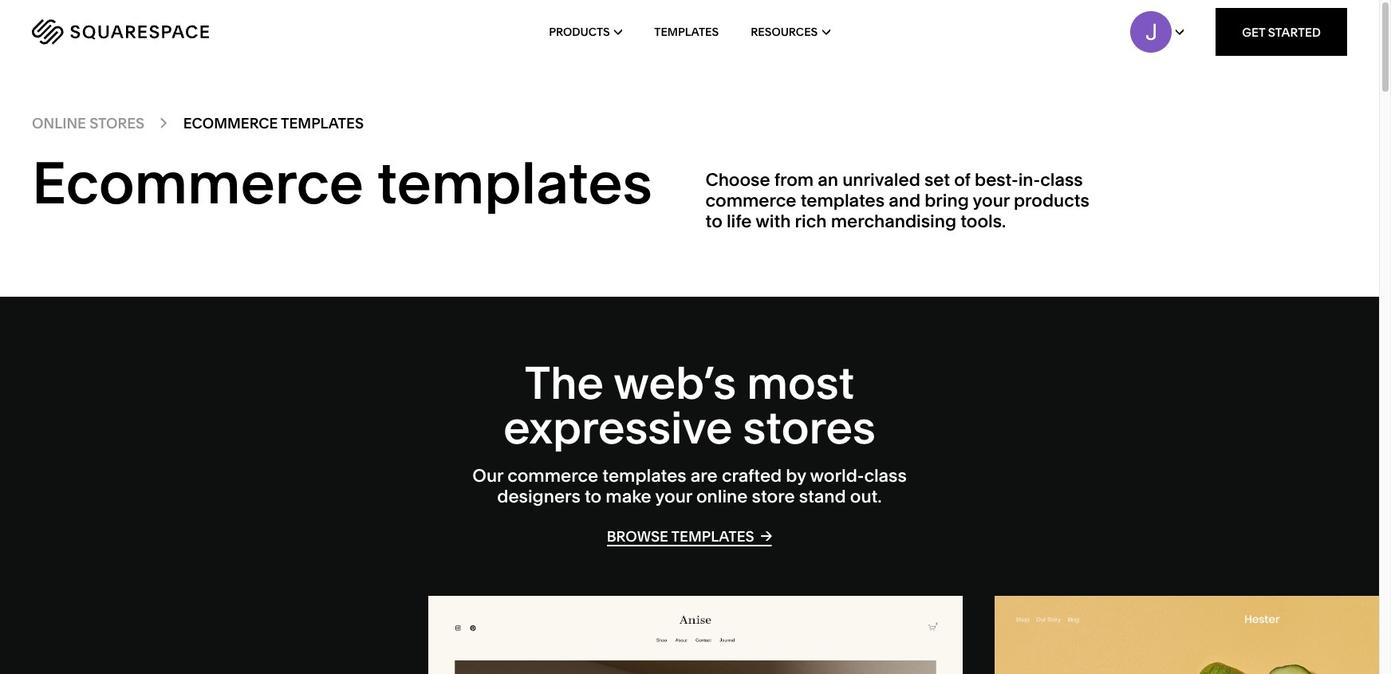Task type: describe. For each thing, give the bounding box(es) containing it.
stores
[[743, 400, 876, 455]]

anise template image
[[429, 596, 963, 674]]

store
[[752, 486, 795, 508]]

choose
[[706, 169, 771, 190]]

unrivaled
[[843, 169, 921, 190]]

from
[[775, 169, 814, 190]]

tools.
[[961, 211, 1007, 233]]

our commerce templates are crafted by world-class designers to make your online store stand out.
[[473, 465, 907, 508]]

with
[[756, 211, 791, 233]]

and
[[889, 190, 921, 212]]

get
[[1243, 24, 1266, 40]]

an
[[818, 169, 839, 190]]

templates link
[[655, 0, 719, 64]]

products
[[549, 25, 610, 39]]

class inside choose from an unrivaled set of best-in-class commerce templates and bring your products to life with rich merchandising tools.
[[1041, 169, 1083, 190]]

commerce inside our commerce templates are crafted by world-class designers to make your online store stand out.
[[508, 465, 599, 487]]

stand
[[799, 486, 847, 508]]

started
[[1269, 24, 1322, 40]]

the
[[525, 356, 604, 410]]

your inside choose from an unrivaled set of best-in-class commerce templates and bring your products to life with rich merchandising tools.
[[973, 190, 1010, 212]]

resources
[[751, 25, 818, 39]]

squarespace logo link
[[32, 19, 295, 45]]

of
[[955, 169, 971, 190]]

ecommerce templates
[[32, 147, 653, 218]]

out.
[[851, 486, 882, 508]]

stores
[[90, 114, 145, 132]]

online stores link
[[32, 114, 145, 132]]

expressive
[[504, 400, 733, 455]]

to inside choose from an unrivaled set of best-in-class commerce templates and bring your products to life with rich merchandising tools.
[[706, 211, 723, 233]]

squarespace logo image
[[32, 19, 209, 45]]

ecommerce for ecommerce templates
[[183, 114, 278, 132]]

1 vertical spatial templates
[[281, 114, 364, 132]]

life
[[727, 211, 752, 233]]

our
[[473, 465, 504, 487]]



Task type: locate. For each thing, give the bounding box(es) containing it.
0 vertical spatial ecommerce
[[183, 114, 278, 132]]

to inside our commerce templates are crafted by world-class designers to make your online store stand out.
[[585, 486, 602, 508]]

to left the make
[[585, 486, 602, 508]]

templates
[[655, 25, 719, 39], [281, 114, 364, 132]]

0 horizontal spatial your
[[656, 486, 693, 508]]

templates
[[377, 147, 653, 218], [801, 190, 885, 212], [603, 465, 687, 487], [672, 527, 755, 546]]

to
[[706, 211, 723, 233], [585, 486, 602, 508]]

products button
[[549, 0, 623, 64]]

to left life
[[706, 211, 723, 233]]

in-
[[1019, 169, 1041, 190]]

merchandising
[[831, 211, 957, 233]]

0 horizontal spatial class
[[865, 465, 907, 487]]

designers
[[497, 486, 581, 508]]

0 vertical spatial templates
[[655, 25, 719, 39]]

your right of
[[973, 190, 1010, 212]]

ecommerce templates
[[183, 114, 364, 132]]

set
[[925, 169, 951, 190]]

crafted
[[722, 465, 782, 487]]

the web's most expressive stores
[[504, 356, 876, 455]]

browse
[[607, 527, 669, 546]]

0 horizontal spatial templates
[[281, 114, 364, 132]]

templates inside choose from an unrivaled set of best-in-class commerce templates and bring your products to life with rich merchandising tools.
[[801, 190, 885, 212]]

most
[[747, 356, 855, 410]]

browse templates →
[[607, 526, 773, 546]]

1 horizontal spatial your
[[973, 190, 1010, 212]]

best-
[[975, 169, 1019, 190]]

choose from an unrivaled set of best-in-class commerce templates and bring your products to life with rich merchandising tools.
[[706, 169, 1090, 233]]

resources button
[[751, 0, 831, 64]]

→
[[761, 526, 773, 545]]

commerce inside choose from an unrivaled set of best-in-class commerce templates and bring your products to life with rich merchandising tools.
[[706, 190, 797, 212]]

1 horizontal spatial to
[[706, 211, 723, 233]]

hester template image
[[995, 596, 1392, 674]]

class
[[1041, 169, 1083, 190], [865, 465, 907, 487]]

web's
[[614, 356, 737, 410]]

get started link
[[1216, 8, 1348, 56]]

1 vertical spatial commerce
[[508, 465, 599, 487]]

1 horizontal spatial templates
[[655, 25, 719, 39]]

1 horizontal spatial commerce
[[706, 190, 797, 212]]

class right stand
[[865, 465, 907, 487]]

bring
[[925, 190, 970, 212]]

by
[[786, 465, 807, 487]]

0 vertical spatial commerce
[[706, 190, 797, 212]]

templates inside browse templates →
[[672, 527, 755, 546]]

1 vertical spatial to
[[585, 486, 602, 508]]

0 vertical spatial class
[[1041, 169, 1083, 190]]

your inside our commerce templates are crafted by world-class designers to make your online store stand out.
[[656, 486, 693, 508]]

ecommerce for ecommerce templates
[[32, 147, 364, 218]]

your up browse templates →
[[656, 486, 693, 508]]

0 vertical spatial to
[[706, 211, 723, 233]]

get started
[[1243, 24, 1322, 40]]

0 vertical spatial your
[[973, 190, 1010, 212]]

products
[[1014, 190, 1090, 212]]

are
[[691, 465, 718, 487]]

templates inside our commerce templates are crafted by world-class designers to make your online store stand out.
[[603, 465, 687, 487]]

make
[[606, 486, 652, 508]]

your
[[973, 190, 1010, 212], [656, 486, 693, 508]]

online
[[697, 486, 748, 508]]

world-
[[810, 465, 865, 487]]

class right best-
[[1041, 169, 1083, 190]]

online stores
[[32, 114, 145, 132]]

1 vertical spatial your
[[656, 486, 693, 508]]

1 vertical spatial ecommerce
[[32, 147, 364, 218]]

ecommerce
[[183, 114, 278, 132], [32, 147, 364, 218]]

rich
[[795, 211, 827, 233]]

class inside our commerce templates are crafted by world-class designers to make your online store stand out.
[[865, 465, 907, 487]]

0 horizontal spatial commerce
[[508, 465, 599, 487]]

1 vertical spatial class
[[865, 465, 907, 487]]

online
[[32, 114, 86, 132]]

0 horizontal spatial to
[[585, 486, 602, 508]]

1 horizontal spatial class
[[1041, 169, 1083, 190]]

commerce
[[706, 190, 797, 212], [508, 465, 599, 487]]



Task type: vqa. For each thing, say whether or not it's contained in the screenshot.
Jewelry
no



